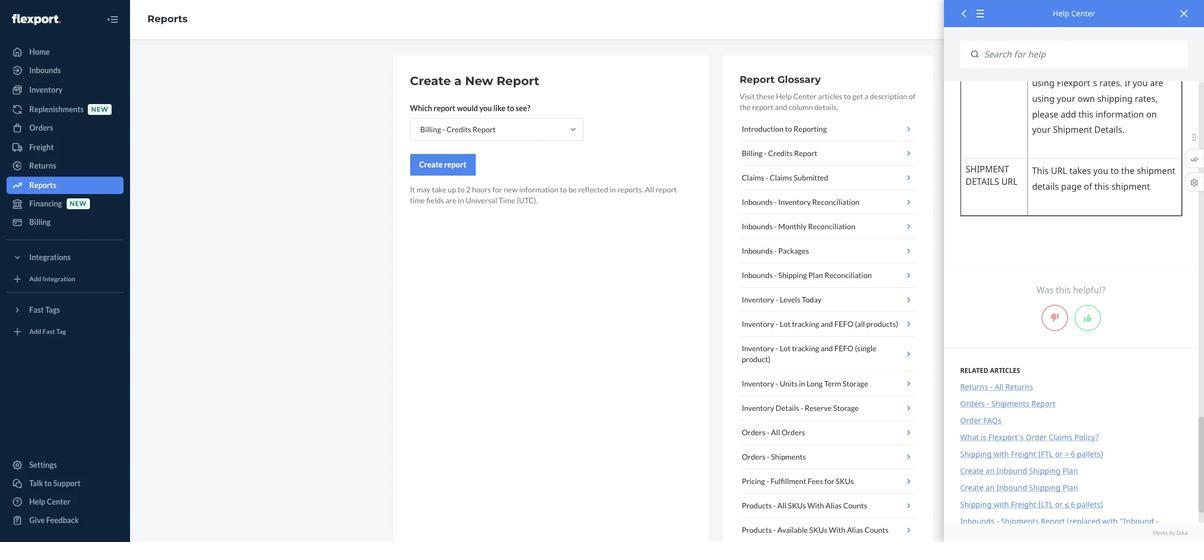 Task type: describe. For each thing, give the bounding box(es) containing it.
report inside "inbounds - shipments report (replaced with "inbound - shipping plan reconciliation" report)"
[[1041, 516, 1066, 526]]

flexport logo image
[[12, 14, 61, 25]]

inbounds for inbounds - packages
[[742, 246, 773, 255]]

flexport's
[[989, 432, 1024, 442]]

feedback
[[46, 516, 79, 525]]

which report would you like to see?
[[410, 104, 531, 113]]

report down you
[[473, 125, 496, 134]]

counts for products - available skus with alias counts
[[865, 525, 889, 535]]

inbounds for inbounds - shipments report (replaced with "inbound - shipping plan reconciliation" report)
[[961, 516, 995, 526]]

shipments for inbounds - shipments report (replaced with "inbound - shipping plan reconciliation" report)
[[1002, 516, 1039, 526]]

elevio by dixa link
[[961, 529, 1189, 537]]

elevio
[[1154, 529, 1168, 537]]

integrations
[[29, 253, 71, 262]]

orders link
[[7, 119, 124, 137]]

- up elevio
[[1157, 516, 1159, 526]]

inbounds - inventory reconciliation
[[742, 197, 860, 207]]

to left be on the top left of the page
[[560, 185, 567, 194]]

0 vertical spatial in
[[610, 185, 616, 194]]

0 vertical spatial a
[[455, 74, 462, 88]]

inventory for inventory details - reserve storage
[[742, 403, 775, 413]]

(utc).
[[517, 196, 538, 205]]

- for inventory - units in long term storage button on the bottom right of the page
[[776, 379, 779, 388]]

inbounds - monthly reconciliation
[[742, 222, 856, 231]]

reflected
[[578, 185, 609, 194]]

report up see?
[[497, 74, 540, 88]]

articles inside visit these help center articles to get a description of the report and column details.
[[819, 92, 843, 101]]

skus for all
[[788, 501, 806, 510]]

0 vertical spatial reports
[[147, 13, 188, 25]]

all for orders - all orders
[[771, 428, 781, 437]]

all for returns - all returns
[[995, 382, 1004, 392]]

lot for inventory - lot tracking and fefo (all products)
[[780, 319, 791, 329]]

inventory for inventory - lot tracking and fefo (single product)
[[742, 344, 775, 353]]

shipping inside button
[[779, 271, 807, 280]]

- for orders - all orders button
[[767, 428, 770, 437]]

2 horizontal spatial center
[[1072, 8, 1096, 18]]

1 vertical spatial reports link
[[7, 177, 124, 194]]

new
[[465, 74, 494, 88]]

plan down > on the bottom
[[1063, 466, 1079, 476]]

skus inside button
[[836, 477, 854, 486]]

take
[[432, 185, 447, 194]]

report up what is flexport's order claims policy?
[[1032, 398, 1056, 409]]

- for inventory - lot tracking and fefo (all products) button on the right
[[776, 319, 779, 329]]

term
[[825, 379, 842, 388]]

a inside visit these help center articles to get a description of the report and column details.
[[865, 92, 869, 101]]

plan inside "inbounds - shipments report (replaced with "inbound - shipping plan reconciliation" report)"
[[994, 527, 1010, 538]]

give feedback
[[29, 516, 79, 525]]

2 vertical spatial center
[[47, 497, 70, 506]]

fast inside "fast tags" dropdown button
[[29, 305, 44, 314]]

0 horizontal spatial credits
[[447, 125, 471, 134]]

0 horizontal spatial help
[[29, 497, 45, 506]]

plan up ≤
[[1063, 482, 1079, 493]]

inbounds for inbounds
[[29, 66, 61, 75]]

2 horizontal spatial returns
[[1006, 382, 1034, 392]]

2 inbound from the top
[[997, 482, 1028, 493]]

inbounds for inbounds - shipping plan reconciliation
[[742, 271, 773, 280]]

- for products - all skus with alias counts button
[[774, 501, 776, 510]]

give feedback button
[[7, 512, 124, 529]]

1 an from the top
[[986, 466, 995, 476]]

0 horizontal spatial help center
[[29, 497, 70, 506]]

add integration
[[29, 275, 75, 283]]

reconciliation for inbounds - monthly reconciliation
[[809, 222, 856, 231]]

(ltl
[[1039, 499, 1054, 510]]

related articles
[[961, 366, 1021, 375]]

tags
[[45, 305, 60, 314]]

products for products - available skus with alias counts
[[742, 525, 772, 535]]

settings
[[29, 460, 57, 470]]

center inside visit these help center articles to get a description of the report and column details.
[[794, 92, 817, 101]]

what is flexport's order claims policy?
[[961, 432, 1100, 442]]

is
[[982, 432, 987, 442]]

or for ≤
[[1056, 499, 1063, 510]]

long
[[807, 379, 823, 388]]

counts for products - all skus with alias counts
[[844, 501, 868, 510]]

product)
[[742, 355, 771, 364]]

visit
[[740, 92, 755, 101]]

inventory for inventory
[[29, 85, 63, 94]]

- down related articles on the bottom right of page
[[991, 382, 993, 392]]

billing - credits report button
[[740, 142, 917, 166]]

lot for inventory - lot tracking and fefo (single product)
[[780, 344, 791, 353]]

orders - shipments report
[[961, 398, 1056, 409]]

alias for products - available skus with alias counts
[[847, 525, 864, 535]]

tag
[[56, 328, 66, 336]]

inventory - levels today
[[742, 295, 822, 304]]

order faqs
[[961, 415, 1002, 426]]

pallets) for shipping with freight (ltl or ≤ 6  pallets)
[[1078, 499, 1104, 510]]

see?
[[516, 104, 531, 113]]

are
[[446, 196, 457, 205]]

(all
[[855, 319, 865, 329]]

for inside it may take up to 2 hours for new information to be reflected in reports. all report time fields are in universal time (utc).
[[493, 185, 503, 194]]

pallets) for shipping with freight (ftl or > 6  pallets)
[[1078, 449, 1104, 459]]

inventory - lot tracking and fefo (single product) button
[[740, 337, 917, 372]]

time
[[499, 196, 516, 205]]

to inside button
[[45, 479, 52, 488]]

details.
[[815, 102, 839, 112]]

up
[[448, 185, 456, 194]]

- for products - available skus with alias counts button
[[774, 525, 776, 535]]

orders for orders - all orders
[[742, 428, 766, 437]]

inventory - units in long term storage button
[[740, 372, 917, 396]]

- for inbounds - monthly reconciliation button
[[775, 222, 777, 231]]

pricing - fulfillment fees for skus
[[742, 477, 854, 486]]

new inside it may take up to 2 hours for new information to be reflected in reports. all report time fields are in universal time (utc).
[[504, 185, 518, 194]]

these
[[757, 92, 775, 101]]

shipping with freight (ftl or > 6  pallets)
[[961, 449, 1104, 459]]

products - all skus with alias counts
[[742, 501, 868, 510]]

universal
[[466, 196, 497, 205]]

report inside "button"
[[444, 160, 467, 169]]

reserve
[[805, 403, 832, 413]]

it
[[410, 185, 415, 194]]

visit these help center articles to get a description of the report and column details.
[[740, 92, 916, 112]]

add integration link
[[7, 271, 124, 288]]

levels
[[780, 295, 801, 304]]

1 inbound from the top
[[997, 466, 1028, 476]]

report up these
[[740, 74, 775, 86]]

with inside "inbounds - shipments report (replaced with "inbound - shipping plan reconciliation" report)"
[[1103, 516, 1118, 526]]

by
[[1170, 529, 1176, 537]]

returns - all returns
[[961, 382, 1034, 392]]

0 vertical spatial order
[[961, 415, 982, 426]]

2
[[466, 185, 471, 194]]

inventory - levels today button
[[740, 288, 917, 312]]

- right the 'details'
[[801, 403, 804, 413]]

shipments for orders - shipments
[[771, 452, 806, 461]]

glossary
[[778, 74, 821, 86]]

it may take up to 2 hours for new information to be reflected in reports. all report time fields are in universal time (utc).
[[410, 185, 677, 205]]

report inside visit these help center articles to get a description of the report and column details.
[[753, 102, 774, 112]]

to inside visit these help center articles to get a description of the report and column details.
[[844, 92, 851, 101]]

0 horizontal spatial in
[[458, 196, 464, 205]]

inventory inside "button"
[[779, 197, 811, 207]]

reconciliation"
[[1012, 527, 1065, 538]]

6 for >
[[1072, 449, 1076, 459]]

all inside it may take up to 2 hours for new information to be reflected in reports. all report time fields are in universal time (utc).
[[645, 185, 654, 194]]

settings link
[[7, 457, 124, 474]]

1 horizontal spatial order
[[1026, 432, 1048, 442]]

units
[[780, 379, 798, 388]]

get
[[853, 92, 864, 101]]

shipping inside "inbounds - shipments report (replaced with "inbound - shipping plan reconciliation" report)"
[[961, 527, 992, 538]]

- for inventory - lot tracking and fefo (single product) button
[[776, 344, 779, 353]]

- for orders - shipments button
[[767, 452, 770, 461]]

0 horizontal spatial billing - credits report
[[420, 125, 496, 134]]

available
[[778, 525, 808, 535]]

- up faqs
[[987, 398, 990, 409]]

1 horizontal spatial claims
[[770, 173, 793, 182]]

0 vertical spatial reports link
[[147, 13, 188, 25]]

submitted
[[794, 173, 829, 182]]

pricing - fulfillment fees for skus button
[[740, 470, 917, 494]]

inventory for inventory - lot tracking and fefo (all products)
[[742, 319, 775, 329]]

tracking for (all
[[792, 319, 820, 329]]

reconciliation for inbounds - inventory reconciliation
[[813, 197, 860, 207]]

returns link
[[7, 157, 124, 175]]

to left 2
[[458, 185, 465, 194]]

inventory for inventory - levels today
[[742, 295, 775, 304]]

help center link
[[7, 493, 124, 511]]

products for products - all skus with alias counts
[[742, 501, 772, 510]]

hours
[[472, 185, 491, 194]]

inbounds - shipping plan reconciliation
[[742, 271, 872, 280]]

inventory - lot tracking and fefo (all products)
[[742, 319, 899, 329]]

description
[[870, 92, 908, 101]]

inbounds - shipping plan reconciliation button
[[740, 264, 917, 288]]

help inside visit these help center articles to get a description of the report and column details.
[[776, 92, 792, 101]]

add fast tag
[[29, 328, 66, 336]]

home link
[[7, 43, 124, 61]]

with for available
[[829, 525, 846, 535]]

- down the shipping with freight (ltl or ≤ 6  pallets)
[[997, 516, 1000, 526]]

inbounds - shipments report (replaced with "inbound - shipping plan reconciliation" report)
[[961, 516, 1159, 538]]

orders for orders - shipments
[[742, 452, 766, 461]]

report glossary
[[740, 74, 821, 86]]

0 horizontal spatial claims
[[742, 173, 765, 182]]

with for (ftl
[[994, 449, 1010, 459]]

of
[[909, 92, 916, 101]]

integration
[[43, 275, 75, 283]]

report)
[[1067, 527, 1092, 538]]

replenishments
[[29, 105, 84, 114]]

tracking for (single
[[792, 344, 820, 353]]

faqs
[[984, 415, 1002, 426]]



Task type: locate. For each thing, give the bounding box(es) containing it.
0 vertical spatial center
[[1072, 8, 1096, 18]]

and inside visit these help center articles to get a description of the report and column details.
[[775, 102, 788, 112]]

(single
[[855, 344, 877, 353]]

1 vertical spatial with
[[829, 525, 846, 535]]

1 vertical spatial 6
[[1071, 499, 1076, 510]]

inbounds - packages button
[[740, 239, 917, 264]]

0 vertical spatial for
[[493, 185, 503, 194]]

new up time
[[504, 185, 518, 194]]

inbound
[[997, 466, 1028, 476], [997, 482, 1028, 493]]

would
[[457, 104, 478, 113]]

0 vertical spatial tracking
[[792, 319, 820, 329]]

inbounds inside "button"
[[742, 197, 773, 207]]

1 vertical spatial shipments
[[771, 452, 806, 461]]

for
[[493, 185, 503, 194], [825, 477, 835, 486]]

order up "what"
[[961, 415, 982, 426]]

0 vertical spatial reconciliation
[[813, 197, 860, 207]]

fefo for (all
[[835, 319, 854, 329]]

billing - credits report inside button
[[742, 149, 818, 158]]

fast inside add fast tag "link"
[[43, 328, 55, 336]]

in inside button
[[800, 379, 806, 388]]

0 vertical spatial add
[[29, 275, 41, 283]]

0 vertical spatial storage
[[843, 379, 869, 388]]

- down inventory - levels today
[[776, 319, 779, 329]]

reconciliation inside "button"
[[813, 197, 860, 207]]

0 horizontal spatial articles
[[819, 92, 843, 101]]

storage inside inventory - units in long term storage button
[[843, 379, 869, 388]]

1 vertical spatial help
[[776, 92, 792, 101]]

for right fees
[[825, 477, 835, 486]]

- up inbounds - inventory reconciliation
[[766, 173, 769, 182]]

add
[[29, 275, 41, 283], [29, 328, 41, 336]]

orders up pricing
[[742, 452, 766, 461]]

inbounds for inbounds - inventory reconciliation
[[742, 197, 773, 207]]

6 right > on the bottom
[[1072, 449, 1076, 459]]

alias for products - all skus with alias counts
[[826, 501, 842, 510]]

alias down the pricing - fulfillment fees for skus button
[[826, 501, 842, 510]]

1 vertical spatial alias
[[847, 525, 864, 535]]

returns down freight link on the top left
[[29, 161, 56, 170]]

help center up search search box
[[1053, 8, 1096, 18]]

0 vertical spatial alias
[[826, 501, 842, 510]]

1 fefo from the top
[[835, 319, 854, 329]]

2 horizontal spatial help
[[1053, 8, 1070, 18]]

1 vertical spatial products
[[742, 525, 772, 535]]

1 vertical spatial fefo
[[835, 344, 854, 353]]

- left units
[[776, 379, 779, 388]]

- up inventory - units in long term storage on the bottom
[[776, 344, 779, 353]]

with for all
[[808, 501, 825, 510]]

inventory details - reserve storage button
[[740, 396, 917, 421]]

- down which report would you like to see?
[[443, 125, 445, 134]]

with for (ltl
[[994, 499, 1010, 510]]

fast tags
[[29, 305, 60, 314]]

and
[[775, 102, 788, 112], [821, 319, 833, 329], [821, 344, 833, 353]]

inventory inside inventory - lot tracking and fefo (single product)
[[742, 344, 775, 353]]

- for billing - credits report button
[[764, 149, 767, 158]]

add left integration
[[29, 275, 41, 283]]

shipping
[[779, 271, 807, 280], [961, 449, 992, 459], [1030, 466, 1061, 476], [1030, 482, 1061, 493], [961, 499, 992, 510], [961, 527, 992, 538]]

0 vertical spatial with
[[994, 449, 1010, 459]]

inventory - units in long term storage
[[742, 379, 869, 388]]

orders down the 'details'
[[782, 428, 806, 437]]

2 horizontal spatial skus
[[836, 477, 854, 486]]

billing down which
[[420, 125, 441, 134]]

alias
[[826, 501, 842, 510], [847, 525, 864, 535]]

0 vertical spatial articles
[[819, 92, 843, 101]]

2 vertical spatial billing
[[29, 217, 51, 227]]

1 vertical spatial freight
[[1012, 449, 1037, 459]]

billing down introduction at the right of the page
[[742, 149, 763, 158]]

inventory up orders - all orders
[[742, 403, 775, 413]]

with
[[994, 449, 1010, 459], [994, 499, 1010, 510], [1103, 516, 1118, 526]]

0 vertical spatial lot
[[780, 319, 791, 329]]

billing inside billing link
[[29, 217, 51, 227]]

2 horizontal spatial claims
[[1049, 432, 1073, 442]]

- inside inventory - lot tracking and fefo (single product)
[[776, 344, 779, 353]]

the
[[740, 102, 751, 112]]

2 6 from the top
[[1071, 499, 1076, 510]]

1 vertical spatial a
[[865, 92, 869, 101]]

shipments inside "inbounds - shipments report (replaced with "inbound - shipping plan reconciliation" report)"
[[1002, 516, 1039, 526]]

an up the shipping with freight (ltl or ≤ 6  pallets)
[[986, 482, 995, 493]]

reporting
[[794, 124, 827, 133]]

inventory up replenishments
[[29, 85, 63, 94]]

order
[[961, 415, 982, 426], [1026, 432, 1048, 442]]

with right (replaced
[[1103, 516, 1118, 526]]

reconciliation down the inbounds - inventory reconciliation "button"
[[809, 222, 856, 231]]

6 right ≤
[[1071, 499, 1076, 510]]

help center
[[1053, 8, 1096, 18], [29, 497, 70, 506]]

skus for available
[[810, 525, 828, 535]]

with down flexport's
[[994, 449, 1010, 459]]

1 horizontal spatial help
[[776, 92, 792, 101]]

fefo inside inventory - lot tracking and fefo (single product)
[[835, 344, 854, 353]]

create report
[[419, 160, 467, 169]]

returns for returns - all returns
[[961, 382, 989, 392]]

1 horizontal spatial reports
[[147, 13, 188, 25]]

2 create an inbound shipping plan from the top
[[961, 482, 1079, 493]]

and for inventory - lot tracking and fefo (single product)
[[821, 344, 833, 353]]

to inside button
[[786, 124, 793, 133]]

create
[[410, 74, 451, 88], [419, 160, 443, 169], [961, 466, 984, 476], [961, 482, 984, 493]]

1 horizontal spatial billing - credits report
[[742, 149, 818, 158]]

in right are
[[458, 196, 464, 205]]

- down fulfillment in the bottom right of the page
[[774, 501, 776, 510]]

0 vertical spatial or
[[1056, 449, 1063, 459]]

freight left (ltl on the bottom of the page
[[1012, 499, 1037, 510]]

(replaced
[[1068, 516, 1101, 526]]

details
[[776, 403, 800, 413]]

1 vertical spatial pallets)
[[1078, 499, 1104, 510]]

create an inbound shipping plan up the shipping with freight (ltl or ≤ 6  pallets)
[[961, 482, 1079, 493]]

monthly
[[779, 222, 807, 231]]

inventory for inventory - units in long term storage
[[742, 379, 775, 388]]

- right pricing
[[767, 477, 770, 486]]

home
[[29, 47, 50, 56]]

fast left tag
[[43, 328, 55, 336]]

counts inside products - all skus with alias counts button
[[844, 501, 868, 510]]

- for inbounds - shipping plan reconciliation button
[[775, 271, 777, 280]]

- inside button
[[767, 477, 770, 486]]

report inside button
[[795, 149, 818, 158]]

1 products from the top
[[742, 501, 772, 510]]

0 horizontal spatial order
[[961, 415, 982, 426]]

shipments inside button
[[771, 452, 806, 461]]

and left column
[[775, 102, 788, 112]]

close navigation image
[[106, 13, 119, 26]]

reports.
[[618, 185, 644, 194]]

add fast tag link
[[7, 323, 124, 341]]

0 vertical spatial fast
[[29, 305, 44, 314]]

0 vertical spatial an
[[986, 466, 995, 476]]

1 horizontal spatial articles
[[991, 366, 1021, 375]]

new up billing link
[[70, 200, 87, 208]]

tracking down inventory - lot tracking and fefo (all products)
[[792, 344, 820, 353]]

was this helpful?
[[1037, 284, 1107, 296]]

2 or from the top
[[1056, 499, 1063, 510]]

add inside add integration link
[[29, 275, 41, 283]]

1 vertical spatial help center
[[29, 497, 70, 506]]

shipments down the shipping with freight (ltl or ≤ 6  pallets)
[[1002, 516, 1039, 526]]

freight
[[29, 143, 54, 152], [1012, 449, 1037, 459], [1012, 499, 1037, 510]]

1 vertical spatial create an inbound shipping plan
[[961, 482, 1079, 493]]

1 vertical spatial skus
[[788, 501, 806, 510]]

freight up returns link
[[29, 143, 54, 152]]

counts inside products - available skus with alias counts button
[[865, 525, 889, 535]]

0 horizontal spatial returns
[[29, 161, 56, 170]]

1 pallets) from the top
[[1078, 449, 1104, 459]]

returns up orders - shipments report
[[1006, 382, 1034, 392]]

add for add fast tag
[[29, 328, 41, 336]]

- for inbounds - packages button
[[775, 246, 777, 255]]

0 vertical spatial new
[[91, 105, 108, 114]]

1 horizontal spatial in
[[610, 185, 616, 194]]

orders up orders - shipments
[[742, 428, 766, 437]]

1 vertical spatial or
[[1056, 499, 1063, 510]]

counts
[[844, 501, 868, 510], [865, 525, 889, 535]]

1 vertical spatial tracking
[[792, 344, 820, 353]]

>
[[1065, 449, 1070, 459]]

add for add integration
[[29, 275, 41, 283]]

lot inside inventory - lot tracking and fefo (single product)
[[780, 344, 791, 353]]

introduction
[[742, 124, 784, 133]]

articles up the returns - all returns on the right of page
[[991, 366, 1021, 375]]

products)
[[867, 319, 899, 329]]

pallets) down policy?
[[1078, 449, 1104, 459]]

claims - claims submitted button
[[740, 166, 917, 190]]

to right the talk
[[45, 479, 52, 488]]

add down fast tags
[[29, 328, 41, 336]]

6
[[1072, 449, 1076, 459], [1071, 499, 1076, 510]]

or for >
[[1056, 449, 1063, 459]]

tracking down today
[[792, 319, 820, 329]]

0 vertical spatial help center
[[1053, 8, 1096, 18]]

create an inbound shipping plan
[[961, 466, 1079, 476], [961, 482, 1079, 493]]

1 vertical spatial lot
[[780, 344, 791, 353]]

new for replenishments
[[91, 105, 108, 114]]

fefo left (single
[[835, 344, 854, 353]]

1 horizontal spatial alias
[[847, 525, 864, 535]]

was
[[1037, 284, 1054, 296]]

0 vertical spatial fefo
[[835, 319, 854, 329]]

orders for orders - shipments report
[[961, 398, 986, 409]]

1 6 from the top
[[1072, 449, 1076, 459]]

0 horizontal spatial billing
[[29, 217, 51, 227]]

0 horizontal spatial reports
[[29, 181, 56, 190]]

like
[[494, 104, 506, 113]]

- down inbounds - packages
[[775, 271, 777, 280]]

1 horizontal spatial center
[[794, 92, 817, 101]]

alias down products - all skus with alias counts button
[[847, 525, 864, 535]]

inbound down shipping with freight (ftl or > 6  pallets)
[[997, 466, 1028, 476]]

be
[[569, 185, 577, 194]]

- left monthly
[[775, 222, 777, 231]]

- down orders - all orders
[[767, 452, 770, 461]]

help up "give"
[[29, 497, 45, 506]]

1 vertical spatial credits
[[769, 149, 793, 158]]

all down related articles on the bottom right of page
[[995, 382, 1004, 392]]

products left available
[[742, 525, 772, 535]]

0 horizontal spatial center
[[47, 497, 70, 506]]

1 horizontal spatial returns
[[961, 382, 989, 392]]

fast tags button
[[7, 301, 124, 319]]

credits inside button
[[769, 149, 793, 158]]

1 vertical spatial in
[[458, 196, 464, 205]]

shipments up fulfillment in the bottom right of the page
[[771, 452, 806, 461]]

fields
[[427, 196, 444, 205]]

1 vertical spatial inbound
[[997, 482, 1028, 493]]

in left the reports.
[[610, 185, 616, 194]]

- for the inbounds - inventory reconciliation "button"
[[775, 197, 777, 207]]

claims down introduction at the right of the page
[[742, 173, 765, 182]]

2 vertical spatial new
[[70, 200, 87, 208]]

plan up today
[[809, 271, 824, 280]]

in left long
[[800, 379, 806, 388]]

billing link
[[7, 214, 124, 231]]

lot down inventory - levels today
[[780, 319, 791, 329]]

2 add from the top
[[29, 328, 41, 336]]

0 horizontal spatial skus
[[788, 501, 806, 510]]

2 vertical spatial help
[[29, 497, 45, 506]]

all for products - all skus with alias counts
[[778, 501, 787, 510]]

or left ≤
[[1056, 499, 1063, 510]]

inbounds - inventory reconciliation button
[[740, 190, 917, 215]]

and down inventory - lot tracking and fefo (all products) button on the right
[[821, 344, 833, 353]]

0 vertical spatial 6
[[1072, 449, 1076, 459]]

billing - credits report
[[420, 125, 496, 134], [742, 149, 818, 158]]

reports link
[[147, 13, 188, 25], [7, 177, 124, 194]]

0 vertical spatial credits
[[447, 125, 471, 134]]

1 vertical spatial reconciliation
[[809, 222, 856, 231]]

center up column
[[794, 92, 817, 101]]

2 pallets) from the top
[[1078, 499, 1104, 510]]

or left > on the bottom
[[1056, 449, 1063, 459]]

freight link
[[7, 139, 124, 156]]

inventory details - reserve storage
[[742, 403, 859, 413]]

1 vertical spatial billing - credits report
[[742, 149, 818, 158]]

all up orders - shipments
[[771, 428, 781, 437]]

billing down financing
[[29, 217, 51, 227]]

credits down introduction to reporting at the top
[[769, 149, 793, 158]]

1 horizontal spatial skus
[[810, 525, 828, 535]]

create inside create report "button"
[[419, 160, 443, 169]]

tracking inside inventory - lot tracking and fefo (single product)
[[792, 344, 820, 353]]

0 horizontal spatial alias
[[826, 501, 842, 510]]

new up orders link
[[91, 105, 108, 114]]

helpful?
[[1074, 284, 1107, 296]]

column
[[789, 102, 814, 112]]

0 vertical spatial freight
[[29, 143, 54, 152]]

with down products - all skus with alias counts button
[[829, 525, 846, 535]]

report down these
[[753, 102, 774, 112]]

0 vertical spatial create an inbound shipping plan
[[961, 466, 1079, 476]]

freight down what is flexport's order claims policy?
[[1012, 449, 1037, 459]]

shipments for orders - shipments report
[[992, 398, 1030, 409]]

1 horizontal spatial with
[[829, 525, 846, 535]]

2 vertical spatial in
[[800, 379, 806, 388]]

2 products from the top
[[742, 525, 772, 535]]

and inside inventory - lot tracking and fefo (single product)
[[821, 344, 833, 353]]

1 vertical spatial order
[[1026, 432, 1048, 442]]

billing - credits report down introduction to reporting at the top
[[742, 149, 818, 158]]

- inside "button"
[[775, 197, 777, 207]]

pallets)
[[1078, 449, 1104, 459], [1078, 499, 1104, 510]]

new
[[91, 105, 108, 114], [504, 185, 518, 194], [70, 200, 87, 208]]

elevio by dixa
[[1154, 529, 1189, 537]]

inbounds for inbounds - monthly reconciliation
[[742, 222, 773, 231]]

- for the pricing - fulfillment fees for skus button
[[767, 477, 770, 486]]

center down talk to support
[[47, 497, 70, 506]]

shipments
[[992, 398, 1030, 409], [771, 452, 806, 461], [1002, 516, 1039, 526]]

report down (ltl on the bottom of the page
[[1041, 516, 1066, 526]]

1 vertical spatial for
[[825, 477, 835, 486]]

a right get
[[865, 92, 869, 101]]

0 vertical spatial shipments
[[992, 398, 1030, 409]]

0 horizontal spatial reports link
[[7, 177, 124, 194]]

1 vertical spatial reports
[[29, 181, 56, 190]]

tracking
[[792, 319, 820, 329], [792, 344, 820, 353]]

storage inside inventory details - reserve storage button
[[834, 403, 859, 413]]

2 fefo from the top
[[835, 344, 854, 353]]

claims up > on the bottom
[[1049, 432, 1073, 442]]

new for financing
[[70, 200, 87, 208]]

- down 'claims - claims submitted'
[[775, 197, 777, 207]]

may
[[417, 185, 431, 194]]

Search search field
[[979, 41, 1189, 68]]

2 lot from the top
[[780, 344, 791, 353]]

report inside it may take up to 2 hours for new information to be reflected in reports. all report time fields are in universal time (utc).
[[656, 185, 677, 194]]

create report button
[[410, 154, 476, 176]]

fast
[[29, 305, 44, 314], [43, 328, 55, 336]]

for inside button
[[825, 477, 835, 486]]

reconciliation down inbounds - packages button
[[825, 271, 872, 280]]

inventory left levels on the right bottom of page
[[742, 295, 775, 304]]

6 for ≤
[[1071, 499, 1076, 510]]

help up search search box
[[1053, 8, 1070, 18]]

plan inside button
[[809, 271, 824, 280]]

2 tracking from the top
[[792, 344, 820, 353]]

articles
[[819, 92, 843, 101], [991, 366, 1021, 375]]

freight for shipping with freight (ftl or > 6  pallets)
[[1012, 449, 1037, 459]]

order up shipping with freight (ftl or > 6  pallets)
[[1026, 432, 1048, 442]]

returns
[[29, 161, 56, 170], [961, 382, 989, 392], [1006, 382, 1034, 392]]

0 vertical spatial billing - credits report
[[420, 125, 496, 134]]

report right the reports.
[[656, 185, 677, 194]]

1 horizontal spatial help center
[[1053, 8, 1096, 18]]

for up time
[[493, 185, 503, 194]]

talk to support button
[[7, 475, 124, 492]]

inbounds inside "inbounds - shipments report (replaced with "inbound - shipping plan reconciliation" report)"
[[961, 516, 995, 526]]

which
[[410, 104, 432, 113]]

1 add from the top
[[29, 275, 41, 283]]

skus down products - all skus with alias counts button
[[810, 525, 828, 535]]

an down 'is'
[[986, 466, 995, 476]]

claims
[[742, 173, 765, 182], [770, 173, 793, 182], [1049, 432, 1073, 442]]

1 horizontal spatial new
[[91, 105, 108, 114]]

0 horizontal spatial for
[[493, 185, 503, 194]]

orders for orders
[[29, 123, 53, 132]]

talk
[[29, 479, 43, 488]]

shipments down the returns - all returns on the right of page
[[992, 398, 1030, 409]]

(ftl
[[1039, 449, 1054, 459]]

- for claims - claims submitted button
[[766, 173, 769, 182]]

orders
[[29, 123, 53, 132], [961, 398, 986, 409], [742, 428, 766, 437], [782, 428, 806, 437], [742, 452, 766, 461]]

lot up units
[[780, 344, 791, 353]]

billing inside billing - credits report button
[[742, 149, 763, 158]]

inventory down inventory - levels today
[[742, 319, 775, 329]]

0 horizontal spatial with
[[808, 501, 825, 510]]

skus down pricing - fulfillment fees for skus
[[788, 501, 806, 510]]

introduction to reporting button
[[740, 117, 917, 142]]

orders - all orders
[[742, 428, 806, 437]]

1 lot from the top
[[780, 319, 791, 329]]

inventory up product)
[[742, 344, 775, 353]]

1 vertical spatial and
[[821, 319, 833, 329]]

0 vertical spatial billing
[[420, 125, 441, 134]]

1 horizontal spatial reports link
[[147, 13, 188, 25]]

center up search search box
[[1072, 8, 1096, 18]]

support
[[53, 479, 81, 488]]

- down introduction at the right of the page
[[764, 149, 767, 158]]

inventory link
[[7, 81, 124, 99]]

inventory - lot tracking and fefo (single product)
[[742, 344, 877, 364]]

claims - claims submitted
[[742, 173, 829, 182]]

inbound up the shipping with freight (ltl or ≤ 6  pallets)
[[997, 482, 1028, 493]]

fefo for (single
[[835, 344, 854, 353]]

0 vertical spatial skus
[[836, 477, 854, 486]]

1 vertical spatial new
[[504, 185, 518, 194]]

1 or from the top
[[1056, 449, 1063, 459]]

1 create an inbound shipping plan from the top
[[961, 466, 1079, 476]]

- for the inventory - levels today button
[[776, 295, 779, 304]]

and for inventory - lot tracking and fefo (all products)
[[821, 319, 833, 329]]

and down the inventory - levels today button
[[821, 319, 833, 329]]

articles up the details.
[[819, 92, 843, 101]]

1 vertical spatial fast
[[43, 328, 55, 336]]

0 vertical spatial pallets)
[[1078, 449, 1104, 459]]

with down fees
[[808, 501, 825, 510]]

0 horizontal spatial a
[[455, 74, 462, 88]]

1 tracking from the top
[[792, 319, 820, 329]]

"inbound
[[1120, 516, 1155, 526]]

2 vertical spatial reconciliation
[[825, 271, 872, 280]]

to right 'like'
[[507, 104, 515, 113]]

returns for returns
[[29, 161, 56, 170]]

fees
[[808, 477, 823, 486]]

0 vertical spatial help
[[1053, 8, 1070, 18]]

add inside add fast tag "link"
[[29, 328, 41, 336]]

freight for shipping with freight (ltl or ≤ 6  pallets)
[[1012, 499, 1037, 510]]

billing
[[420, 125, 441, 134], [742, 149, 763, 158], [29, 217, 51, 227]]

report left would
[[434, 104, 456, 113]]

0 vertical spatial counts
[[844, 501, 868, 510]]

inbounds - monthly reconciliation button
[[740, 215, 917, 239]]

fast left tags
[[29, 305, 44, 314]]

1 vertical spatial storage
[[834, 403, 859, 413]]

2 an from the top
[[986, 482, 995, 493]]



Task type: vqa. For each thing, say whether or not it's contained in the screenshot.
or
yes



